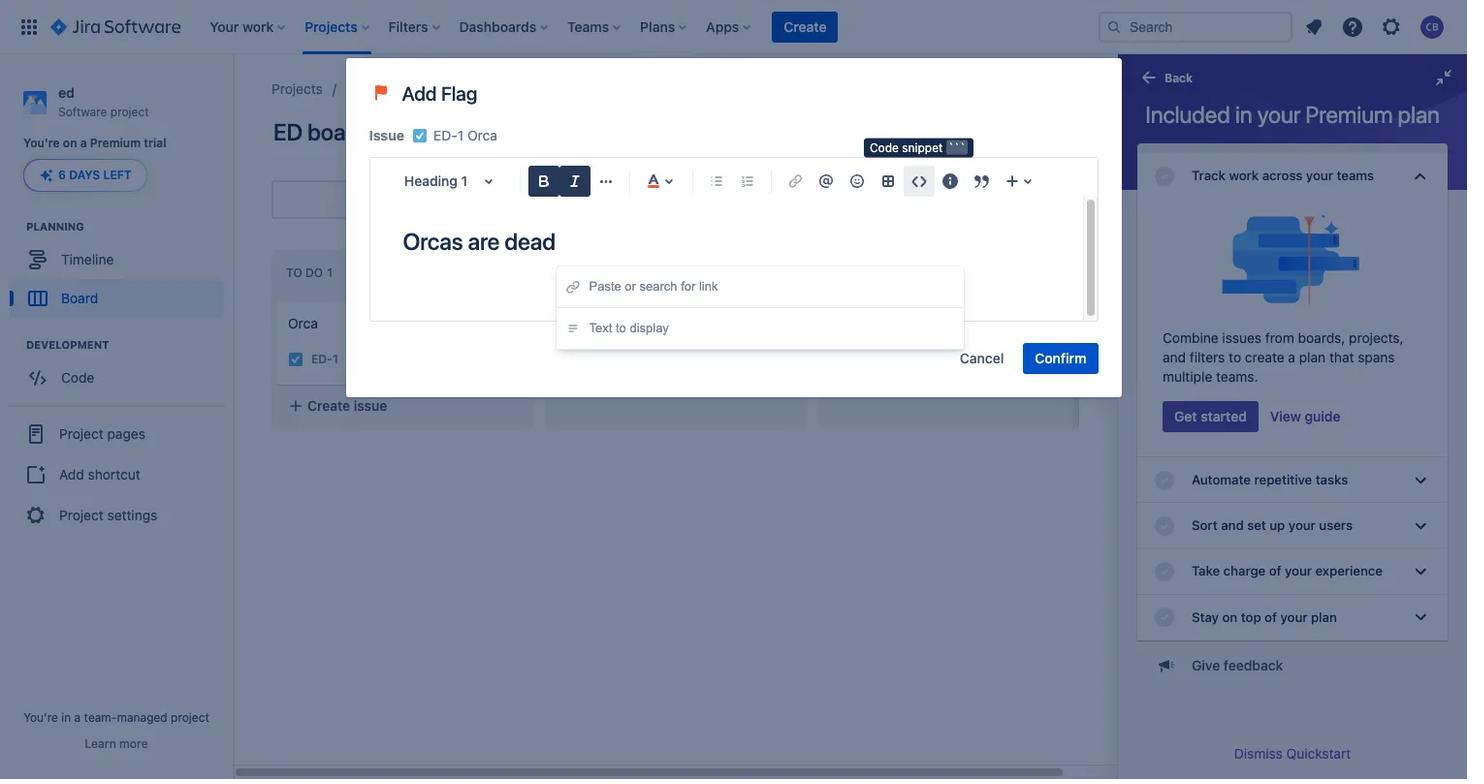 Task type: vqa. For each thing, say whether or not it's contained in the screenshot.
leftmost represent
no



Task type: describe. For each thing, give the bounding box(es) containing it.
multiple
[[1163, 369, 1213, 385]]

ed board
[[274, 118, 366, 146]]

group containing project pages
[[8, 406, 225, 544]]

track work across your teams
[[1192, 168, 1375, 183]]

issues
[[1223, 330, 1262, 346]]

view guide
[[1271, 408, 1341, 425]]

learn
[[85, 737, 116, 752]]

info panel image
[[939, 170, 962, 193]]

by
[[863, 193, 877, 206]]

1 for ed-1 orca
[[458, 127, 464, 144]]

search image
[[1107, 19, 1122, 34]]

started
[[1201, 408, 1247, 425]]

orca inside add flag dialog
[[468, 127, 498, 144]]

do
[[306, 266, 323, 280]]

code for code snippet ```
[[870, 141, 899, 155]]

view
[[1271, 408, 1302, 425]]

get started
[[1175, 408, 1247, 425]]

issue
[[354, 398, 387, 414]]

combine
[[1163, 330, 1219, 346]]

on
[[63, 136, 77, 151]]

a inside combine issues from boards, projects, and filters to create a plan that spans multiple teams.
[[1289, 349, 1296, 366]]

from
[[1266, 330, 1295, 346]]

track
[[1192, 168, 1226, 183]]

premium for plan
[[1306, 101, 1393, 128]]

shortcut
[[88, 467, 140, 483]]

ed for ed
[[346, 81, 362, 97]]

quickstart
[[1287, 746, 1352, 762]]

project settings
[[59, 507, 157, 524]]

boards,
[[1299, 330, 1346, 346]]

you're on a premium trial
[[23, 136, 166, 151]]

italic ⌘i image
[[563, 170, 586, 193]]

project for project settings
[[59, 507, 104, 524]]

team-
[[84, 711, 117, 726]]

get
[[1175, 408, 1198, 425]]

create for create issue
[[308, 398, 350, 414]]

in for included
[[1236, 101, 1253, 128]]

minimize image
[[1433, 66, 1456, 89]]

0 horizontal spatial your
[[1258, 101, 1301, 128]]

board link
[[10, 280, 223, 319]]

project settings link
[[8, 495, 225, 538]]

board
[[61, 290, 98, 306]]

software
[[58, 105, 107, 119]]

project for project pages
[[59, 426, 104, 442]]

text to display image
[[564, 317, 582, 340]]

task image
[[288, 352, 304, 367]]

board
[[308, 118, 366, 146]]

add shortcut
[[59, 467, 140, 483]]

feedback
[[1224, 658, 1284, 674]]

teams
[[1337, 168, 1375, 183]]

give
[[1192, 658, 1221, 674]]

spans
[[1358, 349, 1396, 366]]

selected issues element
[[369, 126, 412, 149]]

Paste or search for link text field
[[589, 277, 964, 297]]

teams.
[[1217, 369, 1259, 385]]

primary element
[[12, 0, 1099, 54]]

timeline link
[[10, 241, 223, 280]]

flag
[[441, 82, 478, 105]]

managed
[[117, 711, 168, 726]]

```
[[949, 141, 966, 155]]

guide
[[1305, 408, 1341, 425]]

to do element
[[286, 266, 337, 280]]

you're for you're on a premium trial
[[23, 136, 60, 151]]

invite button
[[446, 182, 539, 217]]

settings
[[107, 507, 157, 524]]

dismiss quickstart
[[1235, 746, 1352, 762]]

orcas are dead
[[403, 228, 556, 255]]

work
[[1230, 168, 1259, 183]]

Link label text field
[[589, 319, 964, 339]]

issue
[[369, 127, 405, 144]]

heading 1 button
[[389, 160, 512, 203]]

ed- for ed-1
[[311, 352, 333, 367]]

confirm button
[[1024, 343, 1099, 374]]

insights button
[[978, 184, 1080, 215]]

Search field
[[1099, 11, 1293, 42]]

confirm
[[1035, 350, 1087, 367]]

filters
[[1190, 349, 1226, 366]]

track work across your teams button
[[1138, 153, 1448, 199]]

Search this board text field
[[274, 182, 363, 217]]

your inside dropdown button
[[1307, 168, 1334, 183]]

projects
[[272, 81, 323, 97]]

combine issues from boards, projects, and filters to create a plan that spans multiple teams.
[[1163, 330, 1404, 385]]

task image
[[412, 128, 434, 144]]

give feedback button
[[1144, 651, 1448, 682]]

ed software project
[[58, 84, 149, 119]]

ed-1 link
[[311, 351, 338, 368]]

back button
[[1126, 62, 1205, 93]]

project inside ed software project
[[110, 105, 149, 119]]

create issue
[[308, 398, 387, 414]]

cancel
[[960, 350, 1004, 367]]

bold ⌘b image
[[532, 170, 555, 193]]

development
[[26, 339, 109, 351]]

code link
[[10, 359, 223, 398]]

planning
[[26, 221, 84, 233]]

across
[[1263, 168, 1303, 183]]

to
[[1229, 349, 1242, 366]]

in progress
[[560, 266, 638, 280]]

mention image
[[814, 170, 838, 193]]

go back image
[[1138, 66, 1161, 89]]

create issue button
[[276, 389, 529, 424]]

that
[[1330, 349, 1355, 366]]

projects link
[[272, 78, 323, 101]]

code for code
[[61, 370, 94, 386]]

view guide link
[[1269, 402, 1343, 433]]

orcas
[[403, 228, 463, 255]]

give feedback
[[1192, 658, 1284, 674]]



Task type: locate. For each thing, give the bounding box(es) containing it.
heading 1
[[404, 173, 468, 189]]

in left team-
[[61, 711, 71, 726]]

1
[[458, 127, 464, 144], [461, 173, 468, 189], [333, 352, 338, 367]]

premium
[[1306, 101, 1393, 128], [90, 136, 141, 151]]

code inside development "group"
[[61, 370, 94, 386]]

1 horizontal spatial orca
[[468, 127, 498, 144]]

you're left on
[[23, 136, 60, 151]]

code down development
[[61, 370, 94, 386]]

1 vertical spatial project
[[59, 507, 104, 524]]

add left flag
[[402, 82, 437, 105]]

planning group
[[10, 220, 232, 324]]

0 horizontal spatial premium
[[90, 136, 141, 151]]

invite
[[487, 192, 522, 208]]

0 horizontal spatial add
[[59, 467, 84, 483]]

add left shortcut
[[59, 467, 84, 483]]

add flag dialog
[[346, 58, 1122, 398]]

a right on
[[80, 136, 87, 151]]

project
[[110, 105, 149, 119], [171, 711, 209, 726]]

1 vertical spatial plan
[[1300, 349, 1326, 366]]

2 project from the top
[[59, 507, 104, 524]]

ed-1
[[311, 352, 338, 367]]

0 vertical spatial plan
[[1398, 101, 1440, 128]]

ed up software
[[58, 84, 75, 101]]

a down from in the right of the page
[[1289, 349, 1296, 366]]

a for you're in a team-managed project
[[74, 711, 81, 726]]

ed-
[[434, 127, 458, 144], [311, 352, 333, 367]]

project pages
[[59, 426, 145, 442]]

project pages link
[[8, 414, 225, 456]]

learn more
[[85, 737, 148, 752]]

project up the add shortcut
[[59, 426, 104, 442]]

create
[[784, 18, 827, 34], [308, 398, 350, 414]]

0 horizontal spatial ed
[[58, 84, 75, 101]]

1 horizontal spatial add
[[402, 82, 437, 105]]

projects,
[[1350, 330, 1404, 346]]

add inside dialog
[[402, 82, 437, 105]]

0 vertical spatial your
[[1258, 101, 1301, 128]]

your
[[1258, 101, 1301, 128], [1307, 168, 1334, 183]]

more formatting image
[[594, 170, 617, 193]]

your left teams
[[1307, 168, 1334, 183]]

add people image
[[452, 188, 475, 211]]

table image
[[876, 170, 900, 193]]

jira software image
[[50, 15, 181, 38], [50, 15, 181, 38]]

2 vertical spatial a
[[74, 711, 81, 726]]

orca
[[468, 127, 498, 144], [288, 315, 318, 332]]

add for add flag
[[402, 82, 437, 105]]

1 right task icon on the top left of page
[[333, 352, 338, 367]]

1 horizontal spatial in
[[1236, 101, 1253, 128]]

1 you're from the top
[[23, 136, 60, 151]]

1 vertical spatial a
[[1289, 349, 1296, 366]]

1 inside "link"
[[333, 352, 338, 367]]

snippet
[[902, 141, 943, 155]]

to do
[[286, 266, 323, 280]]

add inside button
[[59, 467, 84, 483]]

1 vertical spatial create
[[308, 398, 350, 414]]

get started button
[[1163, 402, 1259, 433]]

more
[[119, 737, 148, 752]]

ed- inside add flag dialog
[[434, 127, 458, 144]]

group
[[822, 193, 860, 206]]

ed for ed software project
[[58, 84, 75, 101]]

0 vertical spatial a
[[80, 136, 87, 151]]

project down the add shortcut
[[59, 507, 104, 524]]

tooltip containing code snippet
[[864, 139, 974, 158]]

ed
[[346, 81, 362, 97], [58, 84, 75, 101]]

ed
[[274, 118, 303, 146]]

plan inside combine issues from boards, projects, and filters to create a plan that spans multiple teams.
[[1300, 349, 1326, 366]]

group
[[8, 406, 225, 544]]

1 vertical spatial in
[[61, 711, 71, 726]]

0 vertical spatial in
[[1236, 101, 1253, 128]]

orca up task icon on the top left of page
[[288, 315, 318, 332]]

1 vertical spatial add
[[59, 467, 84, 483]]

a for you're on a premium trial
[[80, 136, 87, 151]]

to
[[286, 266, 302, 280]]

0 horizontal spatial in
[[61, 711, 71, 726]]

in
[[560, 266, 572, 280]]

create
[[1245, 349, 1285, 366]]

0 horizontal spatial plan
[[1300, 349, 1326, 366]]

1 right "heading"
[[461, 173, 468, 189]]

0 vertical spatial project
[[110, 105, 149, 119]]

1 vertical spatial your
[[1307, 168, 1334, 183]]

ed- for ed-1 orca
[[434, 127, 458, 144]]

back
[[1165, 71, 1193, 85]]

done
[[833, 266, 867, 280]]

1 inside popup button
[[461, 173, 468, 189]]

a left team-
[[74, 711, 81, 726]]

0 vertical spatial orca
[[468, 127, 498, 144]]

checked image
[[1153, 165, 1177, 188]]

1 vertical spatial project
[[171, 711, 209, 726]]

1 right task image on the left top
[[458, 127, 464, 144]]

create for create
[[784, 18, 827, 34]]

learn more button
[[85, 737, 148, 753]]

 image
[[369, 81, 402, 105]]

1 vertical spatial orca
[[288, 315, 318, 332]]

1 horizontal spatial project
[[171, 711, 209, 726]]

development group
[[10, 338, 232, 404]]

2 vertical spatial 1
[[333, 352, 338, 367]]

plan
[[1398, 101, 1440, 128], [1300, 349, 1326, 366]]

1 horizontal spatial ed
[[346, 81, 362, 97]]

you're left team-
[[23, 711, 58, 726]]

progress bar
[[1138, 144, 1448, 153]]

0 horizontal spatial code
[[61, 370, 94, 386]]

create inside create button
[[784, 18, 827, 34]]

you're
[[23, 136, 60, 151], [23, 711, 58, 726]]

premium for trial
[[90, 136, 141, 151]]

1 for ed-1
[[333, 352, 338, 367]]

orca down flag
[[468, 127, 498, 144]]

create column image
[[1096, 254, 1119, 277]]

project inside 'link'
[[59, 507, 104, 524]]

link address image
[[564, 276, 582, 299]]

1 horizontal spatial code
[[870, 141, 899, 155]]

quote image
[[970, 170, 993, 193]]

in right included
[[1236, 101, 1253, 128]]

2 you're from the top
[[23, 711, 58, 726]]

ed- inside "link"
[[311, 352, 333, 367]]

add for add shortcut
[[59, 467, 84, 483]]

create inside "create issue" button
[[308, 398, 350, 414]]

create button
[[772, 11, 839, 42]]

add flag
[[402, 82, 478, 105]]

in for you're
[[61, 711, 71, 726]]

cj baylor image
[[404, 184, 435, 215]]

code up table 'image'
[[870, 141, 899, 155]]

0 vertical spatial 1
[[458, 127, 464, 144]]

code snippet ```
[[870, 141, 966, 155]]

add shortcut button
[[8, 456, 225, 495]]

0 vertical spatial ed-
[[434, 127, 458, 144]]

0 vertical spatial premium
[[1306, 101, 1393, 128]]

dismiss quickstart link
[[1235, 746, 1352, 762]]

project up trial
[[110, 105, 149, 119]]

included
[[1146, 101, 1231, 128]]

timeline
[[61, 251, 114, 268]]

0 horizontal spatial orca
[[288, 315, 318, 332]]

insights image
[[990, 188, 1013, 211]]

trial
[[144, 136, 166, 151]]

1 horizontal spatial plan
[[1398, 101, 1440, 128]]

1 vertical spatial you're
[[23, 711, 58, 726]]

0 vertical spatial you're
[[23, 136, 60, 151]]

dismiss
[[1235, 746, 1283, 762]]

add
[[402, 82, 437, 105], [59, 467, 84, 483]]

ed inside ed software project
[[58, 84, 75, 101]]

you're in a team-managed project
[[23, 711, 209, 726]]

your up the across
[[1258, 101, 1301, 128]]

and
[[1163, 349, 1186, 366]]

included in your premium plan
[[1146, 101, 1440, 128]]

1 vertical spatial code
[[61, 370, 94, 386]]

code
[[870, 141, 899, 155], [61, 370, 94, 386]]

0 vertical spatial code
[[870, 141, 899, 155]]

pages
[[107, 426, 145, 442]]

1 project from the top
[[59, 426, 104, 442]]

cancel button
[[949, 343, 1016, 374]]

0 horizontal spatial ed-
[[311, 352, 333, 367]]

create banner
[[0, 0, 1468, 54]]

tooltip
[[864, 139, 974, 158]]

0 horizontal spatial project
[[110, 105, 149, 119]]

ed- down 'add flag'
[[434, 127, 458, 144]]

you're for you're in a team-managed project
[[23, 711, 58, 726]]

project right managed
[[171, 711, 209, 726]]

1 horizontal spatial create
[[784, 18, 827, 34]]

0 vertical spatial add
[[402, 82, 437, 105]]

1 vertical spatial ed-
[[311, 352, 333, 367]]

plan down 'boards,'
[[1300, 349, 1326, 366]]

plan down minimize image
[[1398, 101, 1440, 128]]

heading
[[404, 173, 458, 189]]

project
[[59, 426, 104, 442], [59, 507, 104, 524]]

1 vertical spatial premium
[[90, 136, 141, 151]]

ed link
[[346, 78, 362, 101]]

group by
[[822, 193, 877, 206]]

0 horizontal spatial create
[[308, 398, 350, 414]]

0 vertical spatial project
[[59, 426, 104, 442]]

code snippet image
[[908, 170, 931, 193]]

1 horizontal spatial premium
[[1306, 101, 1393, 128]]

are
[[468, 228, 500, 255]]

1 horizontal spatial your
[[1307, 168, 1334, 183]]

premium up teams
[[1306, 101, 1393, 128]]

ed- right task icon on the top left of page
[[311, 352, 333, 367]]

1 horizontal spatial ed-
[[434, 127, 458, 144]]

ed up board
[[346, 81, 362, 97]]

emoji image
[[845, 170, 869, 193]]

1 for heading 1
[[461, 173, 468, 189]]

dead
[[505, 228, 556, 255]]

premium left trial
[[90, 136, 141, 151]]

Optional: Let your team know why this issue has been flagged - Main content area, start typing to enter text. text field
[[403, 228, 1050, 290]]

0 vertical spatial create
[[784, 18, 827, 34]]

1 vertical spatial 1
[[461, 173, 468, 189]]

done element
[[833, 266, 867, 280]]

progress
[[575, 266, 638, 280]]



